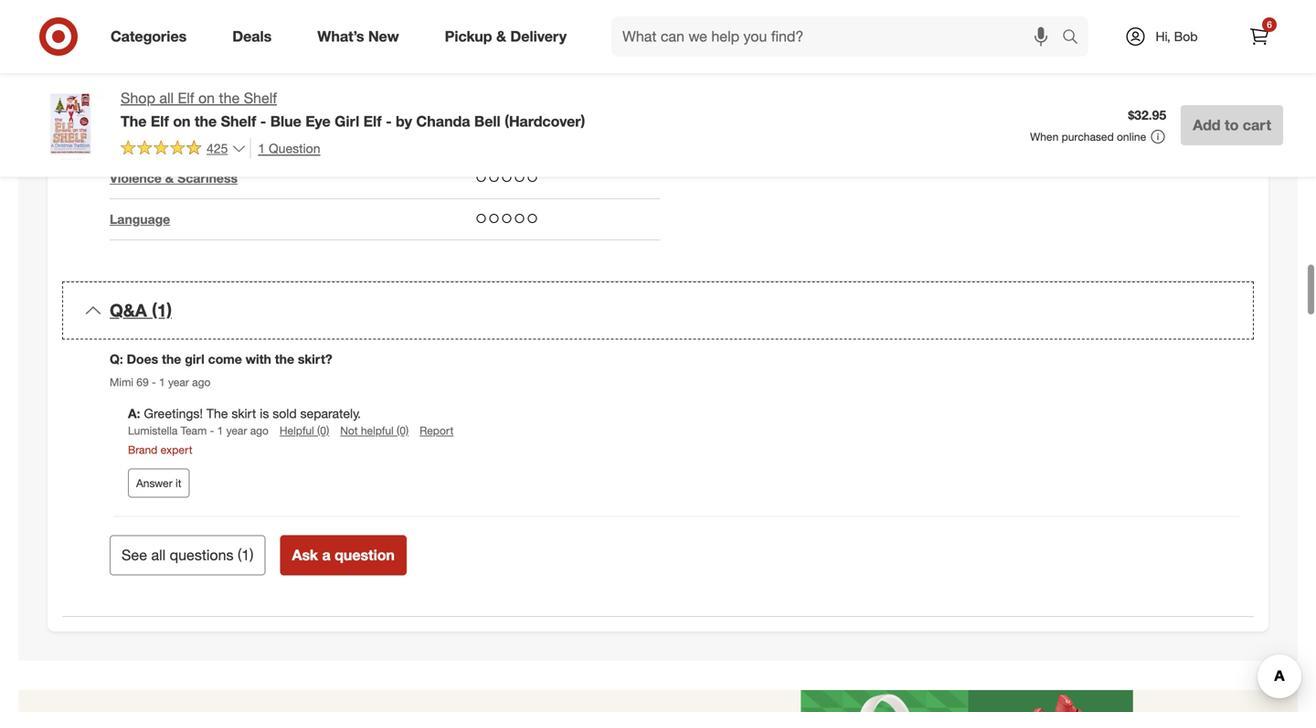 Task type: locate. For each thing, give the bounding box(es) containing it.
1 vertical spatial all
[[151, 546, 166, 564]]

1 horizontal spatial on
[[198, 89, 215, 107]]

the
[[121, 112, 147, 130], [207, 405, 228, 421]]

the up lumistella team - 1 year ago
[[207, 405, 228, 421]]

(0) right the helpful
[[397, 424, 409, 437]]

question
[[269, 140, 320, 156]]

- left by
[[386, 112, 392, 130]]

it
[[176, 476, 181, 490]]

year down girl
[[168, 375, 189, 389]]

0 horizontal spatial year
[[168, 375, 189, 389]]

2 (0) from the left
[[397, 424, 409, 437]]

1 vertical spatial shelf
[[221, 112, 256, 130]]

year
[[168, 375, 189, 389], [226, 424, 247, 437]]

0 horizontal spatial the
[[121, 112, 147, 130]]

elf up role
[[178, 89, 194, 107]]

shelf up blue
[[244, 89, 277, 107]]

positive down shop
[[110, 129, 157, 145]]

educational value
[[110, 46, 218, 62]]

all
[[159, 89, 174, 107], [151, 546, 166, 564]]

1 vertical spatial positive
[[110, 129, 157, 145]]

q: does the girl come with the skirt? mimi 69 - 1 year ago
[[110, 351, 332, 389]]

(
[[238, 546, 242, 564]]

year down skirt
[[226, 424, 247, 437]]

6 link
[[1240, 16, 1280, 57]]

(hardcover)
[[505, 112, 585, 130]]

1 question link
[[250, 138, 320, 159]]

positive role models button
[[110, 128, 237, 146]]

0 horizontal spatial (0)
[[317, 424, 329, 437]]

& for violence
[[165, 170, 174, 186]]

on
[[198, 89, 215, 107], [173, 112, 191, 130]]

shelf up '425'
[[221, 112, 256, 130]]

- right the "team"
[[210, 424, 214, 437]]

2 horizontal spatial elf
[[364, 112, 382, 130]]

0 vertical spatial ago
[[192, 375, 211, 389]]

1 right the "team"
[[217, 424, 223, 437]]

$32.95
[[1129, 107, 1167, 123]]

positive down educational
[[110, 88, 157, 104]]

0 horizontal spatial on
[[173, 112, 191, 130]]

2 positive from the top
[[110, 129, 157, 145]]

1 horizontal spatial the
[[207, 405, 228, 421]]

1 vertical spatial year
[[226, 424, 247, 437]]

see
[[122, 546, 147, 564]]

girl
[[185, 351, 205, 367]]

all right the see
[[151, 546, 166, 564]]

shelf
[[244, 89, 277, 107], [221, 112, 256, 130]]

delivery
[[511, 27, 567, 45]]

(0) inside not helpful  (0) button
[[397, 424, 409, 437]]

1 vertical spatial the
[[207, 405, 228, 421]]

chanda
[[416, 112, 470, 130]]

& right pickup
[[496, 27, 506, 45]]

the right with
[[275, 351, 294, 367]]

1 (0) from the left
[[317, 424, 329, 437]]

0 vertical spatial on
[[198, 89, 215, 107]]

1 left question
[[258, 140, 265, 156]]

on up models
[[198, 89, 215, 107]]

positive messages button
[[110, 87, 223, 105]]

1 horizontal spatial year
[[226, 424, 247, 437]]

- left blue
[[260, 112, 266, 130]]

bob
[[1174, 28, 1198, 44]]

positive for positive role models
[[110, 129, 157, 145]]

1 horizontal spatial (0)
[[397, 424, 409, 437]]

elf
[[178, 89, 194, 107], [151, 112, 169, 130], [364, 112, 382, 130]]

1 inside 1 question link
[[258, 140, 265, 156]]

not
[[340, 424, 358, 437]]

q&a
[[110, 300, 147, 321]]

value
[[185, 46, 218, 62]]

the up models
[[219, 89, 240, 107]]

0 vertical spatial shelf
[[244, 89, 277, 107]]

deals
[[232, 27, 272, 45]]

categories link
[[95, 16, 210, 57]]

0 vertical spatial &
[[496, 27, 506, 45]]

1 horizontal spatial &
[[496, 27, 506, 45]]

& inside button
[[165, 170, 174, 186]]

what's new
[[317, 27, 399, 45]]

(0) down "separately."
[[317, 424, 329, 437]]

what's
[[317, 27, 364, 45]]

- inside q: does the girl come with the skirt? mimi 69 - 1 year ago
[[152, 375, 156, 389]]

purchased
[[1062, 130, 1114, 143]]

shop
[[121, 89, 155, 107]]

the down shop
[[121, 112, 147, 130]]

- right 69 at the left
[[152, 375, 156, 389]]

6
[[1267, 19, 1272, 30]]

all inside shop all elf on the shelf the elf on the shelf - blue eye girl elf - by chanda bell (hardcover)
[[159, 89, 174, 107]]

ask a question
[[292, 546, 395, 564]]

cart
[[1243, 116, 1272, 134]]

elf down "positive messages" button
[[151, 112, 169, 130]]

educational
[[110, 46, 182, 62]]

(0)
[[317, 424, 329, 437], [397, 424, 409, 437]]

0 vertical spatial positive
[[110, 88, 157, 104]]

ago inside q: does the girl come with the skirt? mimi 69 - 1 year ago
[[192, 375, 211, 389]]

by
[[396, 112, 412, 130]]

1
[[258, 140, 265, 156], [159, 375, 165, 389], [217, 424, 223, 437], [242, 546, 250, 564]]

ago down girl
[[192, 375, 211, 389]]

q&a (1) button
[[62, 282, 1254, 340]]

all right shop
[[159, 89, 174, 107]]

when
[[1031, 130, 1059, 143]]

0 vertical spatial year
[[168, 375, 189, 389]]

0 horizontal spatial ago
[[192, 375, 211, 389]]

1 vertical spatial on
[[173, 112, 191, 130]]

pickup
[[445, 27, 492, 45]]

deals link
[[217, 16, 295, 57]]

1 vertical spatial &
[[165, 170, 174, 186]]

0 horizontal spatial &
[[165, 170, 174, 186]]

brand expert
[[128, 443, 192, 457]]

on down messages
[[173, 112, 191, 130]]

1 vertical spatial ago
[[250, 424, 269, 437]]

answer
[[136, 476, 173, 490]]

1 right questions
[[242, 546, 250, 564]]

ago down is on the left bottom of the page
[[250, 424, 269, 437]]

all for see
[[151, 546, 166, 564]]

lumistella
[[128, 424, 178, 437]]

does
[[127, 351, 158, 367]]

&
[[496, 27, 506, 45], [165, 170, 174, 186]]

skirt?
[[298, 351, 332, 367]]

advertisement region
[[18, 690, 1298, 712]]

brand
[[128, 443, 158, 457]]

answer it
[[136, 476, 181, 490]]

pickup & delivery
[[445, 27, 567, 45]]

mimi
[[110, 375, 133, 389]]

when purchased online
[[1031, 130, 1147, 143]]

questions
[[170, 546, 234, 564]]

0 vertical spatial the
[[121, 112, 147, 130]]

0 horizontal spatial elf
[[151, 112, 169, 130]]

elf right girl
[[364, 112, 382, 130]]

blue
[[270, 112, 302, 130]]

with
[[246, 351, 271, 367]]

0 vertical spatial all
[[159, 89, 174, 107]]

& down 425 link
[[165, 170, 174, 186]]

ask a question button
[[280, 535, 407, 576]]

1 positive from the top
[[110, 88, 157, 104]]

1 right 69 at the left
[[159, 375, 165, 389]]

skirt
[[232, 405, 256, 421]]



Task type: describe. For each thing, give the bounding box(es) containing it.
violence & scariness
[[110, 170, 238, 186]]

search button
[[1054, 16, 1098, 60]]

team
[[181, 424, 207, 437]]

see all questions ( 1 )
[[122, 546, 254, 564]]

sold
[[273, 405, 297, 421]]

the inside shop all elf on the shelf the elf on the shelf - blue eye girl elf - by chanda bell (hardcover)
[[121, 112, 147, 130]]

add to cart button
[[1181, 105, 1284, 145]]

helpful  (0) button
[[280, 423, 329, 438]]

the down messages
[[195, 112, 217, 130]]

1 question
[[258, 140, 320, 156]]

online
[[1117, 130, 1147, 143]]

helpful  (0)
[[280, 424, 329, 437]]

positive messages
[[110, 88, 223, 104]]

models
[[192, 129, 237, 145]]

new
[[368, 27, 399, 45]]

categories
[[111, 27, 187, 45]]

425
[[207, 140, 228, 156]]

is
[[260, 405, 269, 421]]

)
[[250, 546, 254, 564]]

not helpful  (0) button
[[340, 423, 409, 438]]

eye
[[306, 112, 331, 130]]

a:
[[128, 405, 140, 421]]

1 horizontal spatial ago
[[250, 424, 269, 437]]

answer it button
[[128, 469, 190, 498]]

69
[[136, 375, 149, 389]]

educational value button
[[110, 46, 218, 64]]

search
[[1054, 29, 1098, 47]]

ask
[[292, 546, 318, 564]]

year inside q: does the girl come with the skirt? mimi 69 - 1 year ago
[[168, 375, 189, 389]]

to
[[1225, 116, 1239, 134]]

add
[[1193, 116, 1221, 134]]

greetings!
[[144, 405, 203, 421]]

a: greetings! the skirt is sold separately.
[[128, 405, 361, 421]]

bell
[[474, 112, 501, 130]]

q&a (1)
[[110, 300, 172, 321]]

add to cart
[[1193, 116, 1272, 134]]

1 horizontal spatial elf
[[178, 89, 194, 107]]

helpful
[[361, 424, 394, 437]]

not helpful  (0)
[[340, 424, 409, 437]]

girl
[[335, 112, 359, 130]]

role
[[161, 129, 189, 145]]

report
[[420, 424, 454, 437]]

image of the elf on the shelf - blue eye girl elf - by chanda bell (hardcover) image
[[33, 88, 106, 161]]

(1)
[[152, 300, 172, 321]]

shop all elf on the shelf the elf on the shelf - blue eye girl elf - by chanda bell (hardcover)
[[121, 89, 585, 130]]

lumistella team - 1 year ago
[[128, 424, 269, 437]]

separately.
[[300, 405, 361, 421]]

language
[[110, 211, 170, 227]]

the left girl
[[162, 351, 181, 367]]

& for pickup
[[496, 27, 506, 45]]

all for shop
[[159, 89, 174, 107]]

report button
[[420, 423, 454, 438]]

1 inside q: does the girl come with the skirt? mimi 69 - 1 year ago
[[159, 375, 165, 389]]

question
[[335, 546, 395, 564]]

scariness
[[178, 170, 238, 186]]

425 link
[[121, 138, 246, 160]]

(0) inside helpful  (0) button
[[317, 424, 329, 437]]

come
[[208, 351, 242, 367]]

hi,
[[1156, 28, 1171, 44]]

positive for positive messages
[[110, 88, 157, 104]]

what's new link
[[302, 16, 422, 57]]

q:
[[110, 351, 123, 367]]

helpful
[[280, 424, 314, 437]]

positive role models
[[110, 129, 237, 145]]

hi, bob
[[1156, 28, 1198, 44]]

violence
[[110, 170, 162, 186]]

expert
[[161, 443, 192, 457]]

violence & scariness button
[[110, 169, 238, 187]]

language button
[[110, 210, 170, 228]]

pickup & delivery link
[[429, 16, 590, 57]]

What can we help you find? suggestions appear below search field
[[612, 16, 1067, 57]]

a
[[322, 546, 331, 564]]



Task type: vqa. For each thing, say whether or not it's contained in the screenshot.
Guest to the right
no



